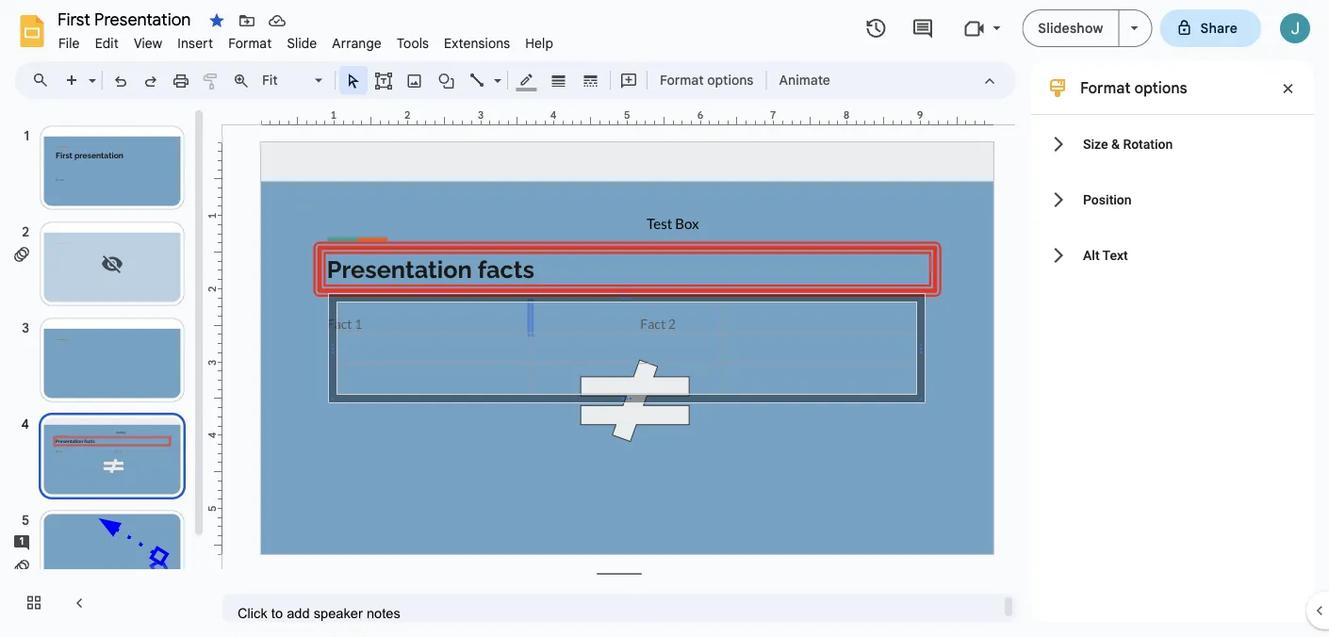 Task type: vqa. For each thing, say whether or not it's contained in the screenshot.
presentation options image
yes



Task type: describe. For each thing, give the bounding box(es) containing it.
tools
[[397, 35, 429, 51]]

file menu item
[[51, 32, 87, 54]]

options inside the format options section
[[1135, 78, 1188, 97]]

size & rotation
[[1083, 136, 1173, 152]]

border color: #9e9e9e, close to dark gray 2 image
[[516, 67, 538, 91]]

extensions
[[444, 35, 510, 51]]

format inside menu item
[[228, 35, 272, 51]]

arrange menu item
[[325, 32, 389, 54]]

Rename text field
[[51, 8, 202, 30]]

border dash option
[[580, 67, 602, 93]]

insert
[[178, 35, 213, 51]]

menu bar inside menu bar banner
[[51, 25, 561, 56]]

slideshow
[[1038, 20, 1104, 36]]

alt text tab
[[1032, 227, 1314, 283]]

arrange
[[332, 35, 382, 51]]

format menu item
[[221, 32, 279, 54]]

position
[[1083, 192, 1132, 207]]

share button
[[1160, 9, 1262, 47]]

view
[[134, 35, 162, 51]]

main toolbar
[[56, 66, 840, 95]]

format options section
[[1032, 61, 1314, 622]]

position tab
[[1032, 172, 1314, 227]]

Star checkbox
[[204, 8, 230, 34]]

&
[[1112, 136, 1120, 152]]

edit
[[95, 35, 119, 51]]

border weight option
[[548, 67, 570, 93]]

insert menu item
[[170, 32, 221, 54]]

format options inside section
[[1081, 78, 1188, 97]]

share
[[1201, 20, 1238, 36]]

help
[[525, 35, 554, 51]]

presentation options image
[[1131, 26, 1139, 30]]

Zoom field
[[256, 67, 331, 95]]

extensions menu item
[[437, 32, 518, 54]]

format inside 'button'
[[660, 72, 704, 88]]

format inside section
[[1081, 78, 1131, 97]]



Task type: locate. For each thing, give the bounding box(es) containing it.
menu bar banner
[[0, 0, 1329, 637]]

shape image
[[436, 67, 458, 93]]

edit menu item
[[87, 32, 126, 54]]

options up size & rotation tab
[[1135, 78, 1188, 97]]

format options application
[[0, 0, 1329, 637]]

Zoom text field
[[259, 67, 312, 93]]

format up size
[[1081, 78, 1131, 97]]

rotation
[[1123, 136, 1173, 152]]

animate
[[779, 72, 831, 88]]

text
[[1103, 247, 1128, 263]]

navigation
[[0, 107, 207, 637]]

format
[[228, 35, 272, 51], [660, 72, 704, 88], [1081, 78, 1131, 97]]

1 horizontal spatial format
[[660, 72, 704, 88]]

format options inside 'button'
[[660, 72, 754, 88]]

animate button
[[771, 66, 839, 94]]

2 horizontal spatial format
[[1081, 78, 1131, 97]]

options inside format options 'button'
[[707, 72, 754, 88]]

0 horizontal spatial format options
[[660, 72, 754, 88]]

menu bar containing file
[[51, 25, 561, 56]]

alt
[[1083, 247, 1100, 263]]

1 horizontal spatial format options
[[1081, 78, 1188, 97]]

0 horizontal spatial format
[[228, 35, 272, 51]]

format options button
[[652, 66, 762, 94]]

slide
[[287, 35, 317, 51]]

slide menu item
[[279, 32, 325, 54]]

options
[[707, 72, 754, 88], [1135, 78, 1188, 97]]

size & rotation tab
[[1032, 116, 1314, 172]]

navigation inside the "format options" application
[[0, 107, 207, 637]]

menu bar
[[51, 25, 561, 56]]

new slide with layout image
[[84, 68, 96, 74]]

size
[[1083, 136, 1108, 152]]

help menu item
[[518, 32, 561, 54]]

Menus field
[[24, 67, 65, 93]]

0 horizontal spatial options
[[707, 72, 754, 88]]

alt text
[[1083, 247, 1128, 263]]

view menu item
[[126, 32, 170, 54]]

format options
[[660, 72, 754, 88], [1081, 78, 1188, 97]]

format right border dash option
[[660, 72, 704, 88]]

file
[[58, 35, 80, 51]]

1 horizontal spatial options
[[1135, 78, 1188, 97]]

options left animate
[[707, 72, 754, 88]]

insert image image
[[404, 67, 426, 93]]

tools menu item
[[389, 32, 437, 54]]

slideshow button
[[1022, 9, 1120, 47]]

format down star checkbox
[[228, 35, 272, 51]]



